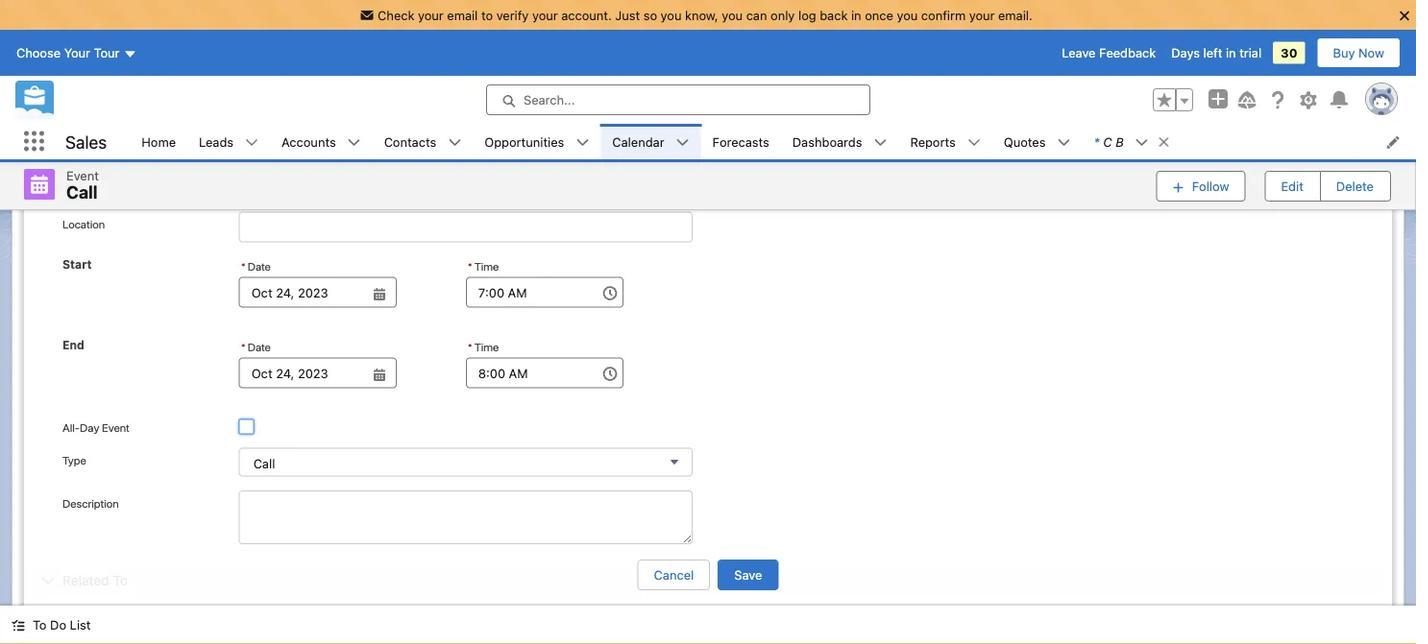 Task type: describe. For each thing, give the bounding box(es) containing it.
text default image for dashboards
[[874, 136, 887, 149]]

day
[[80, 422, 99, 435]]

1 text default image from the left
[[1158, 136, 1171, 149]]

check your email to verify your account. just so you know, you can only log back in once you confirm your email.
[[378, 8, 1033, 22]]

text default image inside to do list button
[[12, 619, 25, 633]]

1 your from the left
[[418, 8, 444, 22]]

reports list item
[[899, 124, 992, 160]]

forecasts
[[713, 135, 769, 149]]

30
[[1281, 46, 1298, 60]]

0 horizontal spatial in
[[851, 8, 862, 22]]

accounts
[[282, 135, 336, 149]]

c b link
[[905, 144, 1222, 180]]

opportunities
[[485, 135, 564, 149]]

* inside list
[[1094, 135, 1100, 149]]

3 your from the left
[[969, 8, 995, 22]]

0 vertical spatial event
[[66, 168, 99, 183]]

date for start
[[248, 260, 271, 274]]

follow button
[[1157, 171, 1246, 202]]

buy
[[1333, 46, 1355, 60]]

Location text field
[[239, 212, 693, 243]]

reports link
[[899, 124, 967, 160]]

leads link
[[187, 124, 245, 160]]

meeting
[[39, 57, 90, 75]]

text default image for quotes
[[1057, 136, 1071, 149]]

leave feedback link
[[1062, 46, 1156, 60]]

digest
[[93, 57, 133, 75]]

2 you from the left
[[722, 8, 743, 22]]

related to button
[[33, 566, 1384, 596]]

now
[[1359, 46, 1385, 60]]

reports
[[910, 135, 956, 149]]

type
[[62, 454, 86, 468]]

assigned to
[[731, 145, 791, 159]]

dashboards
[[793, 135, 862, 149]]

contacts list item
[[373, 124, 473, 160]]

tour
[[94, 46, 120, 60]]

forecasts link
[[701, 124, 781, 160]]

your
[[64, 46, 90, 60]]

home link
[[130, 124, 187, 160]]

calendar list item
[[601, 124, 701, 160]]

call inside popup button
[[253, 457, 275, 471]]

start
[[62, 258, 92, 272]]

related to
[[62, 573, 128, 589]]

trial
[[1240, 46, 1262, 60]]

to do list button
[[0, 606, 102, 645]]

save
[[734, 568, 762, 583]]

end
[[62, 339, 84, 352]]

edit
[[1281, 179, 1304, 193]]

time for end
[[474, 341, 499, 354]]

assigned
[[731, 145, 777, 159]]

account.
[[561, 8, 612, 22]]

opportunities link
[[473, 124, 576, 160]]

* subject
[[64, 143, 109, 157]]

log
[[798, 8, 816, 22]]

know,
[[685, 8, 718, 22]]

related for related to
[[62, 573, 109, 589]]

back
[[820, 8, 848, 22]]

sales
[[65, 131, 107, 152]]

event call
[[66, 168, 99, 203]]

to for related to
[[113, 573, 128, 589]]

can
[[746, 8, 767, 22]]

confirm
[[921, 8, 966, 22]]

days
[[1172, 46, 1200, 60]]

related link
[[254, 57, 331, 81]]

edit button
[[1266, 172, 1319, 201]]

do
[[50, 618, 66, 633]]

all-
[[62, 422, 80, 435]]

cancel button
[[638, 560, 710, 591]]

call button
[[239, 448, 693, 477]]

1 you from the left
[[661, 8, 682, 22]]

2 your from the left
[[532, 8, 558, 22]]

all-day event
[[62, 422, 130, 435]]

dashboards link
[[781, 124, 874, 160]]

accounts list item
[[270, 124, 373, 160]]

5 text default image from the left
[[1135, 136, 1149, 149]]

c inside list
[[1103, 135, 1112, 149]]

name
[[62, 613, 92, 626]]

list
[[70, 618, 91, 633]]

c b
[[937, 156, 957, 170]]

email.
[[998, 8, 1033, 22]]

list item containing *
[[1082, 124, 1180, 160]]

choose your tour button
[[15, 38, 138, 68]]

accounts link
[[270, 124, 348, 160]]

contacts
[[384, 135, 437, 149]]

leave feedback
[[1062, 46, 1156, 60]]

choose
[[16, 46, 61, 60]]

* date for start
[[241, 260, 271, 274]]

text default image for leads
[[245, 136, 259, 149]]

details
[[175, 57, 227, 75]]

time for start
[[474, 260, 499, 274]]

cancel
[[654, 568, 694, 583]]

chatter link
[[343, 57, 420, 81]]

leads list item
[[187, 124, 270, 160]]

delete
[[1336, 179, 1374, 193]]

only
[[771, 8, 795, 22]]

leave
[[1062, 46, 1096, 60]]

1 vertical spatial in
[[1226, 46, 1236, 60]]

left
[[1204, 46, 1223, 60]]



Task type: vqa. For each thing, say whether or not it's contained in the screenshot.
2 button
no



Task type: locate. For each thing, give the bounding box(es) containing it.
2 * date from the top
[[241, 341, 271, 354]]

b down reports
[[949, 156, 957, 170]]

related inside dropdown button
[[62, 573, 109, 589]]

meeting digest link
[[24, 57, 148, 81]]

in right left at the top
[[1226, 46, 1236, 60]]

so
[[644, 8, 657, 22]]

2 horizontal spatial to
[[780, 145, 791, 159]]

your left email
[[418, 8, 444, 22]]

delete button
[[1321, 172, 1389, 201]]

text default image for accounts
[[348, 136, 361, 149]]

1 * date from the top
[[241, 260, 271, 274]]

dashboards list item
[[781, 124, 899, 160]]

you left can
[[722, 8, 743, 22]]

description
[[62, 497, 119, 510]]

0 vertical spatial time
[[474, 260, 499, 274]]

0 horizontal spatial call
[[66, 182, 98, 203]]

2 text default image from the left
[[348, 136, 361, 149]]

b inside c b "link"
[[949, 156, 957, 170]]

1 vertical spatial date
[[248, 341, 271, 354]]

your left email.
[[969, 8, 995, 22]]

in
[[851, 8, 862, 22], [1226, 46, 1236, 60]]

related up name
[[62, 573, 109, 589]]

group containing follow
[[1157, 169, 1391, 203]]

1 vertical spatial call
[[253, 457, 275, 471]]

quotes list item
[[992, 124, 1082, 160]]

c inside "link"
[[937, 156, 945, 170]]

time
[[474, 260, 499, 274], [474, 341, 499, 354]]

c
[[1103, 135, 1112, 149], [937, 156, 945, 170]]

feedback
[[1099, 46, 1156, 60]]

text default image inside accounts list item
[[348, 136, 361, 149]]

1 vertical spatial b
[[949, 156, 957, 170]]

location
[[62, 218, 105, 231]]

3 you from the left
[[897, 8, 918, 22]]

text default image left reports
[[874, 136, 887, 149]]

2 horizontal spatial your
[[969, 8, 995, 22]]

1 vertical spatial related
[[62, 573, 109, 589]]

text default image left do
[[12, 619, 25, 633]]

chatter
[[358, 57, 404, 75]]

search...
[[524, 93, 575, 107]]

1 horizontal spatial c
[[1103, 135, 1112, 149]]

text default image for reports
[[967, 136, 981, 149]]

details link
[[160, 57, 242, 81]]

contacts link
[[373, 124, 448, 160]]

calendar
[[612, 135, 665, 149]]

date
[[248, 260, 271, 274], [248, 341, 271, 354]]

0 horizontal spatial b
[[949, 156, 957, 170]]

to inside related to dropdown button
[[113, 573, 128, 589]]

buy now button
[[1317, 38, 1401, 68]]

text default image for contacts
[[448, 136, 462, 149]]

text default image inside dashboards list item
[[874, 136, 887, 149]]

text default image inside leads "list item"
[[245, 136, 259, 149]]

1 vertical spatial * time
[[468, 341, 499, 354]]

0 vertical spatial c
[[1103, 135, 1112, 149]]

text default image inside calendar list item
[[676, 136, 690, 149]]

event
[[66, 168, 99, 183], [102, 422, 130, 435]]

None text field
[[466, 358, 624, 389]]

1 horizontal spatial your
[[532, 8, 558, 22]]

0 vertical spatial in
[[851, 8, 862, 22]]

just
[[615, 8, 640, 22]]

text default image right contacts
[[448, 136, 462, 149]]

2 date from the top
[[248, 341, 271, 354]]

0 horizontal spatial your
[[418, 8, 444, 22]]

call up location
[[66, 182, 98, 203]]

text default image for calendar
[[676, 136, 690, 149]]

call inside event call
[[66, 182, 98, 203]]

1 horizontal spatial call
[[253, 457, 275, 471]]

1 vertical spatial event
[[102, 422, 130, 435]]

to inside to do list button
[[33, 618, 47, 633]]

1 horizontal spatial you
[[722, 8, 743, 22]]

text default image inside opportunities list item
[[576, 136, 589, 149]]

text default image down search... button
[[676, 136, 690, 149]]

leads
[[199, 135, 234, 149]]

to do list
[[33, 618, 91, 633]]

0 vertical spatial related
[[269, 57, 316, 75]]

call
[[66, 182, 98, 203], [253, 457, 275, 471]]

0 vertical spatial to
[[780, 145, 791, 159]]

2 vertical spatial to
[[33, 618, 47, 633]]

verify
[[496, 8, 529, 22]]

text default image inside quotes list item
[[1057, 136, 1071, 149]]

quotes link
[[992, 124, 1057, 160]]

0 horizontal spatial you
[[661, 8, 682, 22]]

c down reports
[[937, 156, 945, 170]]

0 vertical spatial * date
[[241, 260, 271, 274]]

1 horizontal spatial event
[[102, 422, 130, 435]]

b inside list item
[[1116, 135, 1124, 149]]

text default image inside reports list item
[[967, 136, 981, 149]]

0 vertical spatial date
[[248, 260, 271, 274]]

4 text default image from the left
[[1057, 136, 1071, 149]]

call down all-day event option
[[253, 457, 275, 471]]

related up accounts link
[[269, 57, 316, 75]]

* date
[[241, 260, 271, 274], [241, 341, 271, 354]]

text default image right reports
[[967, 136, 981, 149]]

related for related
[[269, 57, 316, 75]]

0 vertical spatial * time
[[468, 260, 499, 274]]

1 horizontal spatial in
[[1226, 46, 1236, 60]]

1 vertical spatial c
[[937, 156, 945, 170]]

1 horizontal spatial to
[[113, 573, 128, 589]]

None text field
[[239, 277, 397, 308], [466, 277, 624, 308], [239, 358, 397, 389], [239, 277, 397, 308], [466, 277, 624, 308], [239, 358, 397, 389]]

once
[[865, 8, 894, 22]]

check
[[378, 8, 415, 22]]

1 vertical spatial time
[[474, 341, 499, 354]]

calendar link
[[601, 124, 676, 160]]

b right quotes list item
[[1116, 135, 1124, 149]]

opportunities list item
[[473, 124, 601, 160]]

1 * time from the top
[[468, 260, 499, 274]]

home
[[142, 135, 176, 149]]

text default image for opportunities
[[576, 136, 589, 149]]

0 horizontal spatial related
[[62, 573, 109, 589]]

* time for end
[[468, 341, 499, 354]]

list containing home
[[130, 124, 1416, 160]]

your
[[418, 8, 444, 22], [532, 8, 558, 22], [969, 8, 995, 22]]

0 vertical spatial b
[[1116, 135, 1124, 149]]

list
[[130, 124, 1416, 160]]

1 vertical spatial * date
[[241, 341, 271, 354]]

list item
[[1082, 124, 1180, 160]]

related
[[269, 57, 316, 75], [62, 573, 109, 589]]

2 horizontal spatial you
[[897, 8, 918, 22]]

Description text field
[[239, 491, 693, 545]]

* date for end
[[241, 341, 271, 354]]

0 horizontal spatial c
[[937, 156, 945, 170]]

you right so at the top of page
[[661, 8, 682, 22]]

choose your tour
[[16, 46, 120, 60]]

buy now
[[1333, 46, 1385, 60]]

1 date from the top
[[248, 260, 271, 274]]

* time
[[468, 260, 499, 274], [468, 341, 499, 354]]

to
[[780, 145, 791, 159], [113, 573, 128, 589], [33, 618, 47, 633]]

1 time from the top
[[474, 260, 499, 274]]

follow
[[1192, 179, 1229, 193]]

text default image
[[1158, 136, 1171, 149], [348, 136, 361, 149], [576, 136, 589, 149], [1057, 136, 1071, 149], [1135, 136, 1149, 149]]

All-Day Event checkbox
[[239, 420, 254, 435]]

c right quotes list item
[[1103, 135, 1112, 149]]

you right once
[[897, 8, 918, 22]]

save button
[[718, 560, 779, 591]]

quotes
[[1004, 135, 1046, 149]]

text default image inside contacts list item
[[448, 136, 462, 149]]

text default image
[[245, 136, 259, 149], [448, 136, 462, 149], [676, 136, 690, 149], [874, 136, 887, 149], [967, 136, 981, 149], [12, 619, 25, 633]]

0 horizontal spatial to
[[33, 618, 47, 633]]

text default image right leads
[[245, 136, 259, 149]]

to
[[481, 8, 493, 22]]

1 vertical spatial to
[[113, 573, 128, 589]]

0 horizontal spatial event
[[66, 168, 99, 183]]

* c b
[[1094, 135, 1124, 149]]

you
[[661, 8, 682, 22], [722, 8, 743, 22], [897, 8, 918, 22]]

meeting digest
[[39, 57, 133, 75]]

search... button
[[486, 85, 871, 115]]

0 vertical spatial call
[[66, 182, 98, 203]]

1 horizontal spatial related
[[269, 57, 316, 75]]

group
[[1153, 88, 1193, 112], [1157, 169, 1391, 203], [239, 256, 458, 308], [239, 337, 458, 389]]

in right back
[[851, 8, 862, 22]]

to for assigned to
[[780, 145, 791, 159]]

2 time from the top
[[474, 341, 499, 354]]

days left in trial
[[1172, 46, 1262, 60]]

event down * subject
[[66, 168, 99, 183]]

email
[[447, 8, 478, 22]]

1 horizontal spatial b
[[1116, 135, 1124, 149]]

event right 'day' at the bottom left
[[102, 422, 130, 435]]

3 text default image from the left
[[576, 136, 589, 149]]

2 * time from the top
[[468, 341, 499, 354]]

* time for start
[[468, 260, 499, 274]]

your right verify
[[532, 8, 558, 22]]

date for end
[[248, 341, 271, 354]]

subject
[[71, 143, 109, 157]]



